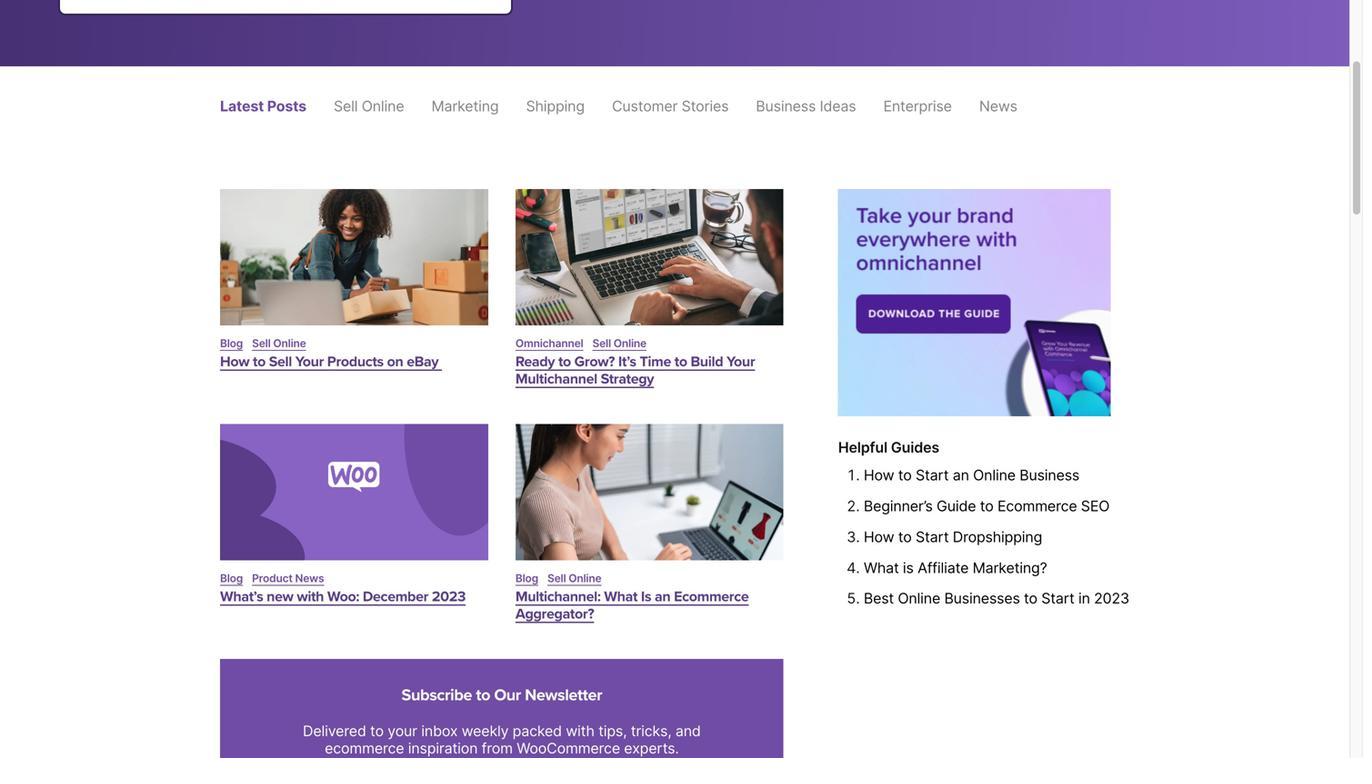 Task type: locate. For each thing, give the bounding box(es) containing it.
and
[[676, 723, 701, 740]]

guides
[[891, 439, 939, 457]]

an inside blog sell online multichannel: what is an ecommerce aggregator?
[[655, 588, 671, 606]]

blog inside blog sell online multichannel: what is an ecommerce aggregator?
[[515, 572, 538, 585]]

blog inside the blog sell online how to sell your products on ebay
[[220, 337, 243, 350]]

an right is at the bottom left
[[655, 588, 671, 606]]

None search field
[[58, 0, 513, 37]]

is
[[641, 588, 651, 606]]

how
[[220, 353, 249, 371], [864, 467, 894, 484], [864, 528, 894, 546]]

businesses
[[944, 590, 1020, 608]]

weekly
[[462, 723, 509, 740]]

aggregator?
[[515, 606, 594, 623]]

1 horizontal spatial start
[[1041, 590, 1075, 608]]

your
[[295, 353, 324, 371], [727, 353, 755, 371]]

online inside blog sell online multichannel: what is an ecommerce aggregator?
[[569, 572, 602, 585]]

online down the is
[[898, 590, 940, 608]]

0 horizontal spatial news
[[295, 572, 324, 585]]

how to sell your products on ebay link
[[220, 353, 442, 371]]

an
[[953, 467, 969, 484], [655, 588, 671, 606]]

stories
[[682, 97, 729, 115]]

1 horizontal spatial your
[[727, 353, 755, 371]]

december
[[363, 588, 428, 606]]

1 horizontal spatial an
[[953, 467, 969, 484]]

blog for what's new with woo: december 2023
[[220, 572, 243, 585]]

what left is at the bottom left
[[604, 588, 638, 606]]

news right enterprise
[[979, 97, 1017, 115]]

2023
[[432, 588, 466, 606], [1094, 590, 1129, 608]]

newsletter
[[525, 686, 602, 705]]

sell online link
[[334, 97, 404, 115], [252, 337, 306, 350], [592, 337, 647, 350], [547, 572, 602, 585]]

news right the product
[[295, 572, 324, 585]]

sell right posts
[[334, 97, 358, 115]]

sell up grow?
[[592, 337, 611, 350]]

helpful guides
[[838, 439, 939, 457]]

sell online
[[334, 97, 404, 115]]

shipping link
[[526, 97, 585, 115]]

1 vertical spatial an
[[655, 588, 671, 606]]

ready to grow? it's time to build your multichannel strategy link
[[515, 353, 755, 388]]

news
[[979, 97, 1017, 115], [295, 572, 324, 585]]

0 vertical spatial an
[[953, 467, 969, 484]]

1 horizontal spatial 2023
[[1094, 590, 1129, 608]]

0 horizontal spatial ecommerce
[[674, 588, 749, 606]]

blog inside the blog product news what's new with woo: december 2023
[[220, 572, 243, 585]]

online
[[362, 97, 404, 115], [273, 337, 306, 350], [614, 337, 647, 350], [973, 467, 1016, 484], [569, 572, 602, 585], [898, 590, 940, 608]]

omnichannel
[[515, 337, 583, 350]]

1 horizontal spatial with
[[566, 723, 595, 740]]

online inside omnichannel sell online ready to grow? it's time to build your multichannel strategy
[[614, 337, 647, 350]]

start down guides
[[916, 467, 949, 484]]

0 horizontal spatial an
[[655, 588, 671, 606]]

blog
[[220, 337, 243, 350], [220, 572, 243, 585], [515, 572, 538, 585]]

to
[[253, 353, 265, 371], [558, 353, 571, 371], [675, 353, 687, 371], [898, 467, 912, 484], [980, 498, 994, 515], [898, 528, 912, 546], [1024, 590, 1037, 608], [476, 686, 490, 705], [370, 723, 384, 740]]

sell inside blog sell online multichannel: what is an ecommerce aggregator?
[[547, 572, 566, 585]]

business ideas
[[756, 97, 856, 115]]

blog link for what's new with woo: december 2023
[[220, 572, 243, 585]]

1 horizontal spatial news
[[979, 97, 1017, 115]]

business up beginner's guide to ecommerce seo
[[1020, 467, 1079, 484]]

online up how to sell your products on ebay link
[[273, 337, 306, 350]]

2 your from the left
[[727, 353, 755, 371]]

0 vertical spatial start
[[916, 467, 949, 484]]

ecommerce up dropshipping
[[998, 498, 1077, 515]]

with down "product news" link
[[297, 588, 324, 606]]

news inside the blog product news what's new with woo: december 2023
[[295, 572, 324, 585]]

1 vertical spatial ecommerce
[[674, 588, 749, 606]]

sell online link up how to sell your products on ebay link
[[252, 337, 306, 350]]

start left in
[[1041, 590, 1075, 608]]

1 your from the left
[[295, 353, 324, 371]]

strategy
[[601, 371, 654, 388]]

sell online link up multichannel:
[[547, 572, 602, 585]]

with left tips,
[[566, 723, 595, 740]]

beginner's
[[864, 498, 933, 515]]

sell inside omnichannel sell online ready to grow? it's time to build your multichannel strategy
[[592, 337, 611, 350]]

ecommerce right is at the bottom left
[[674, 588, 749, 606]]

what's new with woo: december 2023 link
[[220, 588, 466, 606]]

from
[[482, 740, 513, 758]]

sell online link right posts
[[334, 97, 404, 115]]

online up it's
[[614, 337, 647, 350]]

an up guide on the bottom of page
[[953, 467, 969, 484]]

what's
[[220, 588, 263, 606]]

is
[[903, 559, 914, 577]]

products
[[327, 353, 384, 371]]

inbox
[[421, 723, 458, 740]]

online up multichannel:
[[569, 572, 602, 585]]

inspiration
[[408, 740, 478, 758]]

latest
[[220, 97, 264, 115]]

seo
[[1081, 498, 1110, 515]]

1 vertical spatial how
[[864, 467, 894, 484]]

new
[[267, 588, 293, 606]]

on
[[387, 353, 403, 371]]

beginner's guide to ecommerce seo
[[864, 498, 1110, 515]]

ecommerce
[[998, 498, 1077, 515], [674, 588, 749, 606]]

1 horizontal spatial business
[[1020, 467, 1079, 484]]

1 vertical spatial with
[[566, 723, 595, 740]]

blog for how to sell your products on ebay
[[220, 337, 243, 350]]

grow?
[[574, 353, 615, 371]]

sell for multichannel:
[[547, 572, 566, 585]]

business ideas link
[[756, 97, 856, 115]]

your left "products"
[[295, 353, 324, 371]]

t
[[944, 528, 949, 546]]

blog sell online how to sell your products on ebay
[[220, 337, 442, 371]]

2 vertical spatial how
[[864, 528, 894, 546]]

ideas
[[820, 97, 856, 115]]

2023 right december on the bottom
[[432, 588, 466, 606]]

what
[[864, 559, 899, 577], [604, 588, 638, 606]]

blog link for how to sell your products on ebay
[[220, 337, 243, 350]]

tricks,
[[631, 723, 672, 740]]

sell online link for ready
[[592, 337, 647, 350]]

0 vertical spatial with
[[297, 588, 324, 606]]

helpful
[[838, 439, 888, 457]]

0 horizontal spatial what
[[604, 588, 638, 606]]

with
[[297, 588, 324, 606], [566, 723, 595, 740]]

what left the is
[[864, 559, 899, 577]]

1 horizontal spatial ecommerce
[[998, 498, 1077, 515]]

with inside delivered to your inbox weekly packed with tips, tricks, and ecommerce inspiration from woocommerce experts.
[[566, 723, 595, 740]]

star
[[916, 528, 944, 546]]

sell up multichannel:
[[547, 572, 566, 585]]

marketing?
[[973, 559, 1047, 577]]

how to start an online business
[[864, 467, 1079, 484]]

2023 right in
[[1094, 590, 1129, 608]]

product
[[252, 572, 293, 585]]

sell online link for how
[[252, 337, 306, 350]]

blog for multichannel: what is an ecommerce aggregator?
[[515, 572, 538, 585]]

sell up how to sell your products on ebay link
[[252, 337, 271, 350]]

online up beginner's guide to ecommerce seo "link"
[[973, 467, 1016, 484]]

0 vertical spatial what
[[864, 559, 899, 577]]

sell
[[334, 97, 358, 115], [252, 337, 271, 350], [592, 337, 611, 350], [269, 353, 292, 371], [547, 572, 566, 585]]

enterprise link
[[883, 97, 952, 115]]

1 vertical spatial news
[[295, 572, 324, 585]]

customer stories
[[612, 97, 729, 115]]

0 horizontal spatial business
[[756, 97, 816, 115]]

how to star t dropshipping
[[864, 528, 1042, 546]]

business
[[756, 97, 816, 115], [1020, 467, 1079, 484]]

0 vertical spatial how
[[220, 353, 249, 371]]

what's new with woo: december 2023 image
[[220, 424, 488, 561]]

1 vertical spatial what
[[604, 588, 638, 606]]

your right build
[[727, 353, 755, 371]]

business left ideas
[[756, 97, 816, 115]]

your
[[388, 723, 417, 740]]

latest posts
[[220, 97, 306, 115]]

ready to grow? it's time to build your multichannel strategy image
[[515, 189, 784, 326]]

your inside the blog sell online how to sell your products on ebay
[[295, 353, 324, 371]]

0 horizontal spatial your
[[295, 353, 324, 371]]

best online businesses to start in 2023 link
[[864, 590, 1129, 608]]

sell online link up it's
[[592, 337, 647, 350]]

blog link
[[220, 337, 243, 350], [220, 572, 243, 585], [515, 572, 538, 585]]

1 vertical spatial business
[[1020, 467, 1079, 484]]

sell left "products"
[[269, 353, 292, 371]]

0 vertical spatial news
[[979, 97, 1017, 115]]

news link
[[979, 97, 1017, 115]]

0 horizontal spatial 2023
[[432, 588, 466, 606]]

0 horizontal spatial with
[[297, 588, 324, 606]]



Task type: vqa. For each thing, say whether or not it's contained in the screenshot.
State
no



Task type: describe. For each thing, give the bounding box(es) containing it.
to inside the blog sell online how to sell your products on ebay
[[253, 353, 265, 371]]

1 horizontal spatial what
[[864, 559, 899, 577]]

our
[[494, 686, 521, 705]]

dropshipping
[[953, 528, 1042, 546]]

marketing
[[431, 97, 499, 115]]

posts
[[267, 97, 306, 115]]

0 vertical spatial ecommerce
[[998, 498, 1077, 515]]

best
[[864, 590, 894, 608]]

subscribe to our newsletter
[[401, 686, 602, 705]]

time
[[640, 353, 671, 371]]

build
[[691, 353, 723, 371]]

ecommerce inside blog sell online multichannel: what is an ecommerce aggregator?
[[674, 588, 749, 606]]

multichannel
[[515, 371, 597, 388]]

woo:
[[327, 588, 359, 606]]

delivered
[[303, 723, 366, 740]]

online left marketing
[[362, 97, 404, 115]]

blog link for multichannel: what is an ecommerce aggregator?
[[515, 572, 538, 585]]

delivered to your inbox weekly packed with tips, tricks, and ecommerce inspiration from woocommerce experts.
[[303, 723, 701, 758]]

what is affiliate marketing?
[[864, 559, 1047, 577]]

customer
[[612, 97, 678, 115]]

beginner's guide to ecommerce seo link
[[864, 498, 1110, 515]]

sell online link for multichannel:
[[547, 572, 602, 585]]

multichannel: what is an ecommerce aggregator? link
[[515, 588, 749, 623]]

it's
[[618, 353, 636, 371]]

marketing link
[[431, 97, 499, 115]]

ebay
[[407, 353, 439, 371]]

t dropshipping link
[[944, 528, 1042, 546]]

ecommerce
[[325, 740, 404, 758]]

shipping
[[526, 97, 585, 115]]

0 vertical spatial business
[[756, 97, 816, 115]]

what inside blog sell online multichannel: what is an ecommerce aggregator?
[[604, 588, 638, 606]]

customer stories link
[[612, 97, 729, 115]]

your inside omnichannel sell online ready to grow? it's time to build your multichannel strategy
[[727, 353, 755, 371]]

blog product news what's new with woo: december 2023
[[220, 572, 466, 606]]

experts.
[[624, 740, 679, 758]]

guide
[[937, 498, 976, 515]]

blog sell online multichannel: what is an ecommerce aggregator?
[[515, 572, 749, 623]]

enterprise
[[883, 97, 952, 115]]

packed
[[513, 723, 562, 740]]

what is affiliate marketing? link
[[864, 559, 1047, 577]]

multichannel:
[[515, 588, 601, 606]]

in
[[1079, 590, 1090, 608]]

best online businesses to start in 2023
[[864, 590, 1129, 608]]

with inside the blog product news what's new with woo: december 2023
[[297, 588, 324, 606]]

how inside the blog sell online how to sell your products on ebay
[[220, 353, 249, 371]]

how to star link
[[864, 528, 944, 546]]

how to sell your products on ebay image
[[220, 189, 488, 326]]

2023 inside the blog product news what's new with woo: december 2023
[[432, 588, 466, 606]]

how for how to star t dropshipping
[[864, 528, 894, 546]]

affiliate
[[918, 559, 969, 577]]

sell for ready
[[592, 337, 611, 350]]

product news link
[[252, 572, 324, 585]]

how for how to start an online business
[[864, 467, 894, 484]]

0 horizontal spatial start
[[916, 467, 949, 484]]

tips,
[[598, 723, 627, 740]]

woman shopping for clothes online image
[[515, 424, 784, 561]]

ready
[[515, 353, 555, 371]]

woocommerce
[[517, 740, 620, 758]]

omnichannel sell online ready to grow? it's time to build your multichannel strategy
[[515, 337, 755, 388]]

online inside the blog sell online how to sell your products on ebay
[[273, 337, 306, 350]]

omnichannel link
[[515, 337, 583, 350]]

how to start an online business link
[[864, 467, 1079, 484]]

to inside delivered to your inbox weekly packed with tips, tricks, and ecommerce inspiration from woocommerce experts.
[[370, 723, 384, 740]]

latest posts link
[[220, 97, 306, 115]]

1 vertical spatial start
[[1041, 590, 1075, 608]]

subscribe
[[401, 686, 472, 705]]

sell for how
[[252, 337, 271, 350]]



